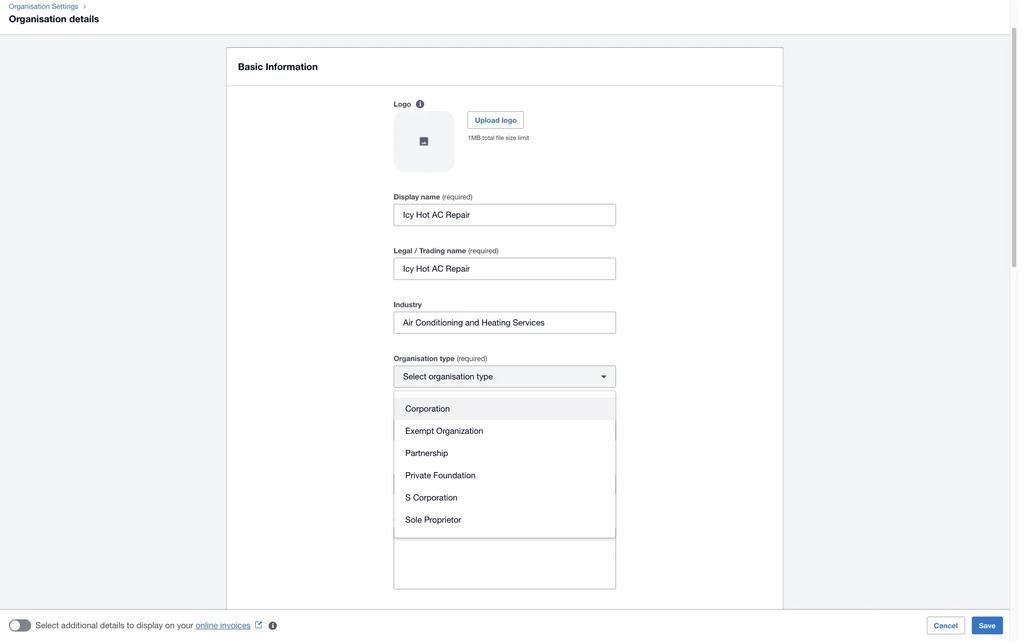 Task type: vqa. For each thing, say whether or not it's contained in the screenshot.
upload
yes



Task type: describe. For each thing, give the bounding box(es) containing it.
select organisation type button
[[394, 366, 616, 388]]

1 vertical spatial details
[[100, 621, 124, 631]]

additional information image
[[262, 615, 284, 638]]

1mb
[[468, 135, 481, 141]]

limit
[[518, 135, 529, 141]]

1mb total file size limit
[[468, 135, 529, 141]]

organisation details
[[9, 13, 99, 24]]

exempt organization button
[[394, 421, 616, 443]]

(required) inside legal / trading name (required)
[[469, 247, 499, 255]]

to
[[127, 621, 134, 631]]

size
[[506, 135, 517, 141]]

organisation settings
[[9, 2, 78, 11]]

(required) for organisation type
[[457, 355, 487, 363]]

organisation type (required)
[[394, 354, 487, 363]]

display
[[394, 192, 419, 201]]

employer
[[394, 462, 427, 471]]

basic information
[[238, 61, 318, 72]]

organisation for organisation details
[[9, 13, 67, 24]]

online invoices link
[[196, 621, 266, 631]]

organisation's current logo image image
[[394, 111, 455, 172]]

logo
[[502, 116, 517, 125]]

industry
[[394, 300, 422, 309]]

organization
[[436, 427, 484, 436]]

logo
[[394, 100, 411, 108]]

save
[[979, 622, 996, 631]]

cancel
[[934, 622, 958, 631]]

more information about logo requirements image
[[409, 93, 431, 115]]

file
[[496, 135, 504, 141]]

online
[[196, 621, 218, 631]]

0 vertical spatial details
[[69, 13, 99, 24]]

select additional details to display on your online invoices
[[36, 621, 251, 631]]

private foundation
[[406, 471, 476, 481]]

private foundation button
[[394, 465, 616, 487]]

0 vertical spatial type
[[440, 354, 455, 363]]

exempt organization
[[406, 427, 484, 436]]

proprietor
[[424, 516, 461, 525]]

sole
[[406, 516, 422, 525]]

Employer Identification Number (EIN) text field
[[394, 475, 616, 496]]

private
[[406, 471, 431, 481]]

select for select additional details to display on your online invoices
[[36, 621, 59, 631]]

business registration number
[[394, 408, 499, 417]]

upload logo button
[[468, 111, 524, 129]]

employer identification number (ein)
[[394, 462, 522, 471]]

1 vertical spatial name
[[447, 246, 466, 255]]

/
[[415, 246, 417, 255]]

legal / trading name (required)
[[394, 246, 499, 255]]

sole proprietor button
[[394, 510, 616, 532]]

list box containing corporation
[[394, 392, 616, 539]]

registration
[[427, 408, 469, 417]]



Task type: locate. For each thing, give the bounding box(es) containing it.
legal
[[394, 246, 413, 255]]

corporation button
[[394, 398, 616, 421]]

select left additional
[[36, 621, 59, 631]]

select organisation type
[[403, 372, 493, 382]]

group containing corporation
[[394, 392, 616, 539]]

organisation settings link
[[4, 1, 83, 12]]

business
[[394, 408, 425, 417]]

(required) up official name to appear on documents "text field"
[[469, 247, 499, 255]]

1 vertical spatial (required)
[[469, 247, 499, 255]]

(required) inside display name (required)
[[443, 193, 473, 201]]

0 horizontal spatial type
[[440, 354, 455, 363]]

identification
[[429, 462, 474, 471]]

information
[[266, 61, 318, 72]]

corporation up sole proprietor
[[413, 493, 458, 503]]

0 vertical spatial name
[[421, 192, 440, 201]]

0 horizontal spatial select
[[36, 621, 59, 631]]

1 horizontal spatial details
[[100, 621, 124, 631]]

organisation down organisation settings link
[[9, 13, 67, 24]]

Industry field
[[394, 313, 616, 334]]

upload
[[475, 116, 500, 125]]

organisation for organisation description
[[394, 516, 438, 525]]

0 horizontal spatial name
[[421, 192, 440, 201]]

2 vertical spatial (required)
[[457, 355, 487, 363]]

upload logo
[[475, 116, 517, 125]]

organisation
[[9, 2, 50, 11], [9, 13, 67, 24], [394, 354, 438, 363], [394, 516, 438, 525]]

(required) up organisation
[[457, 355, 487, 363]]

sole proprietor
[[406, 516, 461, 525]]

Name as it appears in Xero text field
[[394, 205, 616, 226]]

organisation up select organisation type
[[394, 354, 438, 363]]

basic
[[238, 61, 263, 72]]

organisation down s
[[394, 516, 438, 525]]

number up business registration number text box
[[471, 408, 499, 417]]

details down settings in the left top of the page
[[69, 13, 99, 24]]

select down organisation type (required)
[[403, 372, 427, 382]]

list box
[[394, 392, 616, 539]]

display name (required)
[[394, 192, 473, 201]]

organisation for organisation settings
[[9, 2, 50, 11]]

organisation up organisation details
[[9, 2, 50, 11]]

1 vertical spatial number
[[476, 462, 503, 471]]

select for select organisation type
[[403, 372, 427, 382]]

(required) inside organisation type (required)
[[457, 355, 487, 363]]

s corporation
[[406, 493, 458, 503]]

1 vertical spatial type
[[477, 372, 493, 382]]

type
[[440, 354, 455, 363], [477, 372, 493, 382]]

1 horizontal spatial name
[[447, 246, 466, 255]]

number left (ein)
[[476, 462, 503, 471]]

s
[[406, 493, 411, 503]]

s corporation button
[[394, 487, 616, 510]]

organisation
[[429, 372, 475, 382]]

on
[[165, 621, 175, 631]]

name
[[421, 192, 440, 201], [447, 246, 466, 255]]

1 vertical spatial corporation
[[413, 493, 458, 503]]

Official name to appear on documents text field
[[394, 259, 616, 280]]

(required)
[[443, 193, 473, 201], [469, 247, 499, 255], [457, 355, 487, 363]]

invoices
[[220, 621, 251, 631]]

Business Registration Number text field
[[394, 421, 616, 442]]

1 vertical spatial select
[[36, 621, 59, 631]]

settings
[[52, 2, 78, 11]]

type up select organisation type
[[440, 354, 455, 363]]

number for registration
[[471, 408, 499, 417]]

description
[[440, 516, 479, 525]]

display
[[137, 621, 163, 631]]

partnership
[[406, 449, 448, 458]]

trading
[[419, 246, 445, 255]]

details left to
[[100, 621, 124, 631]]

organisation description
[[394, 516, 479, 525]]

additional
[[61, 621, 98, 631]]

corporation
[[406, 404, 450, 414], [413, 493, 458, 503]]

foundation
[[434, 471, 476, 481]]

save button
[[972, 617, 1003, 635]]

corporation up exempt
[[406, 404, 450, 414]]

0 vertical spatial select
[[403, 372, 427, 382]]

your
[[177, 621, 193, 631]]

details
[[69, 13, 99, 24], [100, 621, 124, 631]]

0 horizontal spatial details
[[69, 13, 99, 24]]

1 horizontal spatial select
[[403, 372, 427, 382]]

group
[[394, 392, 616, 539]]

cancel button
[[927, 617, 966, 635]]

name right trading
[[447, 246, 466, 255]]

select inside popup button
[[403, 372, 427, 382]]

select
[[403, 372, 427, 382], [36, 621, 59, 631]]

1 horizontal spatial type
[[477, 372, 493, 382]]

0 vertical spatial corporation
[[406, 404, 450, 414]]

organisation for organisation type (required)
[[394, 354, 438, 363]]

number
[[471, 408, 499, 417], [476, 462, 503, 471]]

type right organisation
[[477, 372, 493, 382]]

(ein)
[[505, 462, 522, 471]]

0 vertical spatial (required)
[[443, 193, 473, 201]]

total
[[483, 135, 495, 141]]

(required) up name as it appears in xero text box
[[443, 193, 473, 201]]

number for identification
[[476, 462, 503, 471]]

(required) for display name
[[443, 193, 473, 201]]

type inside popup button
[[477, 372, 493, 382]]

partnership button
[[394, 443, 616, 465]]

name right the display
[[421, 192, 440, 201]]

exempt
[[406, 427, 434, 436]]

Organisation description text field
[[394, 528, 616, 590]]

0 vertical spatial number
[[471, 408, 499, 417]]



